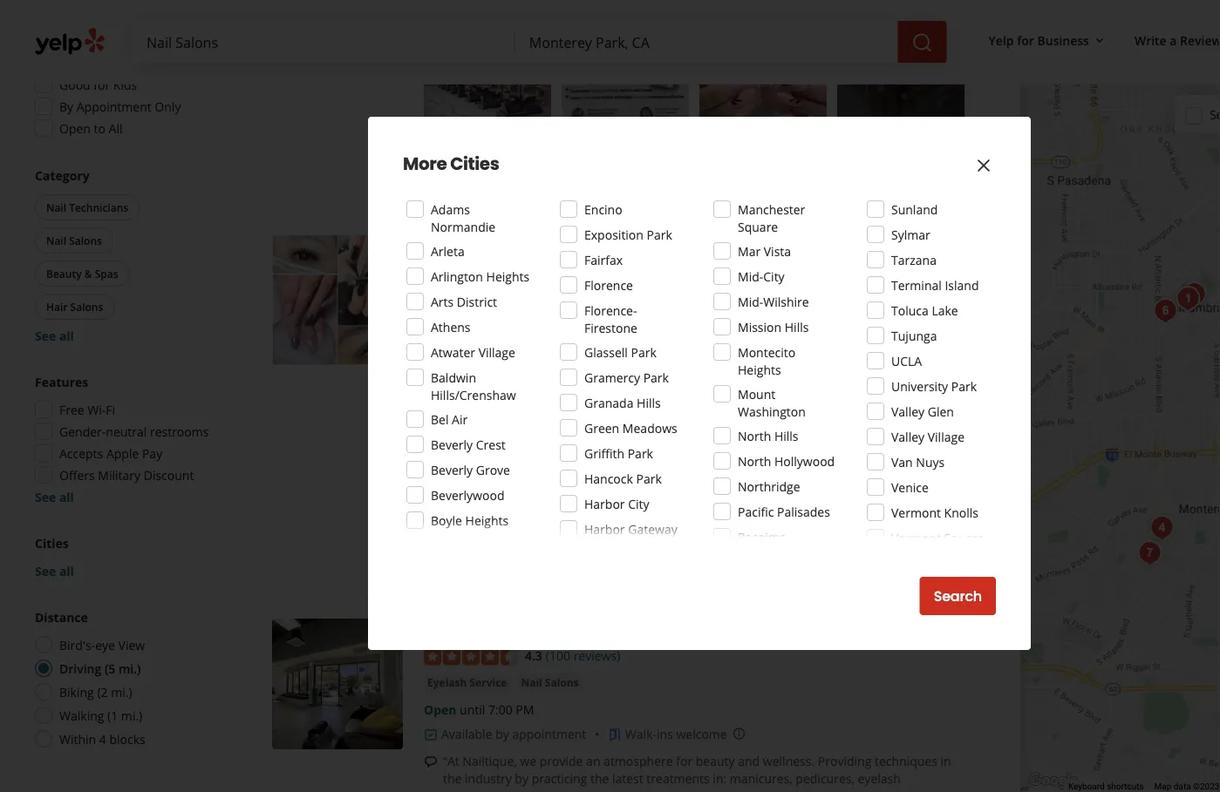 Task type: vqa. For each thing, say whether or not it's contained in the screenshot.
top the Hills
yes



Task type: describe. For each thing, give the bounding box(es) containing it.
offers military discount
[[59, 467, 194, 484]]

atmosphere
[[604, 754, 673, 770]]

salons for rightmost nail salons button
[[545, 676, 579, 691]]

lashes
[[525, 235, 584, 259]]

for inside "i am in love!!! i asked for mani-pedi and they delivered it to perfection. my fingers have never looked so beautiful and i am just so happy about the results. i had my manicure done…"
[[575, 374, 592, 390]]

beautiful
[[537, 391, 588, 408]]

shortcuts
[[1107, 782, 1144, 793]]

happy
[[684, 391, 719, 408]]

open for open until 7:30 pm
[[424, 322, 457, 339]]

1 horizontal spatial the
[[591, 771, 609, 788]]

nail down 4.3
[[521, 676, 542, 691]]

love!!!
[[489, 374, 529, 390]]

atwater
[[431, 344, 475, 361]]

2 see portfolio from the top
[[865, 498, 938, 514]]

harbor for harbor gateway
[[584, 521, 625, 538]]

arts district
[[431, 294, 497, 310]]

julie & kenny nails image
[[1149, 294, 1183, 329]]

1 vertical spatial eyelash service link
[[424, 675, 511, 692]]

mid- for wilshire
[[738, 294, 764, 310]]

(396 reviews)
[[546, 264, 621, 280]]

& inside button
[[84, 267, 92, 281]]

terminal island
[[892, 277, 979, 294]]

16 speech v2 image for "i
[[424, 376, 438, 390]]

vermont vista
[[892, 555, 972, 572]]

16 certified professionals v2 image
[[611, 348, 625, 362]]

(396
[[546, 264, 571, 280]]

eye
[[95, 637, 115, 654]]

city for mid-city
[[764, 268, 785, 285]]

van nuys
[[892, 454, 945, 471]]

cities inside more cities dialog
[[450, 152, 499, 176]]

within 4 blocks
[[59, 731, 145, 748]]

walk-ins welcome
[[625, 727, 727, 743]]

beverly for beverly crest
[[431, 437, 473, 453]]

map region
[[984, 0, 1220, 793]]

1 so from the left
[[520, 391, 534, 408]]

glassell
[[584, 344, 628, 361]]

to inside "i am in love!!! i asked for mani-pedi and they delivered it to perfection. my fingers have never looked so beautiful and i am just so happy about the results. i had my manicure done…"
[[775, 374, 787, 390]]

1 vertical spatial nail salons button
[[424, 294, 489, 311]]

square for manchester square
[[738, 219, 778, 235]]

write
[[1135, 32, 1167, 48]]

florence-
[[584, 302, 637, 319]]

16 speech v2 image for "at
[[424, 756, 438, 770]]

vermont for vermont square
[[892, 530, 941, 547]]

keyboard
[[1069, 782, 1105, 793]]

green
[[584, 420, 620, 437]]

mi.) for biking (2 mi.)
[[111, 684, 132, 701]]

group containing cities
[[35, 535, 216, 580]]

& for locally
[[525, 347, 534, 363]]

good
[[59, 76, 90, 93]]

accepts credit cards
[[59, 33, 177, 49]]

hair
[[46, 300, 68, 314]]

hollywood
[[775, 453, 835, 470]]

adams normandie
[[431, 201, 496, 235]]

1 horizontal spatial i
[[616, 391, 619, 408]]

providing
[[818, 754, 872, 770]]

eyelash service for the bottom eyelash service link
[[427, 676, 507, 691]]

nailtique image
[[272, 619, 403, 750]]

harbor gateway
[[584, 521, 678, 538]]

pm for open until 7:30 pm
[[516, 322, 534, 339]]

1 see portfolio from the top
[[865, 71, 938, 88]]

trulycure image
[[1177, 277, 1212, 312]]

park for glassell park
[[631, 344, 657, 361]]

1 portfolio from the top
[[888, 71, 938, 88]]

delivered
[[708, 374, 761, 390]]

option group containing distance
[[30, 609, 216, 754]]

fi
[[106, 402, 115, 418]]

yes nails & lashes
[[424, 235, 584, 259]]

mani-
[[595, 374, 627, 390]]

washington
[[738, 403, 806, 420]]

service for top eyelash service link
[[542, 295, 579, 309]]

treatments
[[647, 771, 710, 788]]

the inside "i am in love!!! i asked for mani-pedi and they delivered it to perfection. my fingers have never looked so beautiful and i am just so happy about the results. i had my manicure done…"
[[759, 391, 778, 408]]

air
[[452, 411, 468, 428]]

m2 nail lounge image
[[1171, 282, 1206, 317]]

appointment
[[77, 98, 152, 115]]

beverly grove
[[431, 462, 510, 479]]

technicians
[[69, 200, 128, 215]]

close image
[[974, 155, 995, 176]]

harbor city
[[584, 496, 650, 513]]

heights for arlington heights
[[486, 268, 530, 285]]

more
[[403, 152, 447, 176]]

griffith
[[584, 445, 625, 462]]

perfection.
[[790, 374, 852, 390]]

meadows
[[623, 420, 678, 437]]

manchester square
[[738, 201, 805, 235]]

all for features
[[59, 489, 74, 506]]

mi.) for driving (5 mi.)
[[119, 661, 141, 677]]

verified license
[[670, 295, 766, 311]]

review
[[1180, 32, 1220, 48]]

boyle
[[431, 513, 462, 529]]

venice
[[892, 479, 929, 496]]

valley village
[[892, 429, 965, 445]]

bird's-eye view
[[59, 637, 145, 654]]

city for harbor city
[[628, 496, 650, 513]]

heights for montecito heights
[[738, 362, 781, 378]]

hair salons button
[[35, 294, 115, 320]]

3 see all button from the top
[[35, 563, 74, 580]]

1 see portfolio link from the top
[[838, 16, 965, 143]]

village for valley village
[[928, 429, 965, 445]]

0 vertical spatial eyelash service link
[[496, 294, 582, 311]]

green meadows
[[584, 420, 678, 437]]

yes nails & lashes image
[[272, 235, 403, 366]]

user actions element
[[975, 24, 1220, 59]]

toluca
[[892, 302, 929, 319]]

beverly crest
[[431, 437, 506, 453]]

beverly for beverly grove
[[431, 462, 473, 479]]

search image
[[912, 32, 933, 53]]

valley for valley glen
[[892, 403, 925, 420]]

blocks
[[109, 731, 145, 748]]

nail technicians
[[46, 200, 128, 215]]

1 vertical spatial nail salons link
[[518, 675, 582, 692]]

yelp
[[989, 32, 1014, 48]]

1 vertical spatial am
[[622, 391, 640, 408]]

provide
[[540, 754, 583, 770]]

all
[[109, 120, 123, 137]]

more cities
[[403, 152, 499, 176]]

by appointment only
[[59, 98, 181, 115]]

0 horizontal spatial and
[[591, 391, 612, 408]]

only
[[155, 98, 181, 115]]

service for the bottom eyelash service link
[[470, 676, 507, 691]]

eyelash for the bottom eyelash service link
[[427, 676, 467, 691]]

by
[[59, 98, 73, 115]]

park for gramercy park
[[644, 369, 669, 386]]

certified professionals
[[628, 347, 756, 363]]

sylmar
[[892, 226, 931, 243]]

park for exposition park
[[647, 226, 672, 243]]

nail technicians button
[[35, 195, 140, 221]]

data
[[1174, 782, 1191, 793]]

have
[[917, 374, 945, 390]]

pacoima
[[738, 529, 787, 546]]

exposition
[[584, 226, 644, 243]]

0 horizontal spatial by
[[496, 727, 509, 743]]

biking
[[59, 684, 94, 701]]

group containing category
[[31, 167, 216, 345]]

vista for mar vista
[[764, 243, 791, 260]]

in inside "at nailtique, we provide an atmosphere for beauty and wellness. providing techniques in the industry by practicing the latest treatments in: manicures, pedicures, eyelash extensions,…"
[[941, 754, 951, 770]]

my
[[855, 374, 872, 390]]

category
[[35, 167, 90, 184]]

4.7
[[525, 264, 542, 280]]

pm for open until 7:00 pm
[[516, 702, 534, 719]]

yelp for business
[[989, 32, 1090, 48]]

2 horizontal spatial nail salons button
[[518, 675, 582, 692]]

knolls
[[944, 505, 979, 521]]

harbor for harbor city
[[584, 496, 625, 513]]

all for category
[[59, 328, 74, 344]]

3 see all from the top
[[35, 563, 74, 580]]

available by appointment
[[441, 727, 587, 743]]

atwater village
[[431, 344, 515, 361]]

village for atwater village
[[479, 344, 515, 361]]

2 so from the left
[[667, 391, 681, 408]]

(100 reviews) link
[[546, 646, 621, 665]]

friendly nails image
[[1178, 276, 1213, 311]]

north for north hills
[[738, 428, 771, 444]]

nail salons for rightmost nail salons button
[[521, 676, 579, 691]]

crest
[[476, 437, 506, 453]]

glassell park
[[584, 344, 657, 361]]

4.7 link
[[525, 262, 542, 281]]

pacific
[[738, 504, 774, 520]]

tick-tick time nails & spa image
[[1133, 537, 1168, 571]]

owned
[[483, 347, 522, 363]]

4.3 star rating image
[[424, 649, 518, 666]]

2 horizontal spatial i
[[826, 391, 829, 408]]

north for north hollywood
[[738, 453, 771, 470]]

vermont for vermont vista
[[892, 555, 941, 572]]

hills for north hills
[[775, 428, 799, 444]]

verified
[[670, 295, 718, 311]]



Task type: locate. For each thing, give the bounding box(es) containing it.
16 available by appointment v2 image
[[424, 728, 438, 742]]

heights down montecito
[[738, 362, 781, 378]]

1 vertical spatial vermont
[[892, 530, 941, 547]]

1 horizontal spatial to
[[775, 374, 787, 390]]

0 vertical spatial eyelash
[[499, 295, 539, 309]]

1 harbor from the top
[[584, 496, 625, 513]]

just
[[644, 391, 664, 408]]

square for vermont square
[[944, 530, 985, 547]]

harbor down harbor city
[[584, 521, 625, 538]]

heights for boyle heights
[[466, 513, 509, 529]]

1 vertical spatial portfolio
[[888, 498, 938, 514]]

exposition park
[[584, 226, 672, 243]]

see all up distance
[[35, 563, 74, 580]]

see all button down hair at the top left of the page
[[35, 328, 74, 344]]

16 speech v2 image
[[424, 376, 438, 390], [424, 756, 438, 770]]

1 valley from the top
[[892, 403, 925, 420]]

see all button down offers
[[35, 489, 74, 506]]

see for see all 'button' related to features
[[35, 489, 56, 506]]

0 vertical spatial service
[[542, 295, 579, 309]]

salons down arlington
[[451, 295, 485, 309]]

0 horizontal spatial the
[[443, 771, 462, 788]]

accepts apple pay
[[59, 445, 162, 462]]

1 vertical spatial in
[[941, 754, 951, 770]]

walking (1 mi.)
[[59, 708, 142, 725]]

vista for vermont vista
[[944, 555, 972, 572]]

mid-city
[[738, 268, 785, 285]]

2 harbor from the top
[[584, 521, 625, 538]]

16 walk in welcome v2 image
[[608, 728, 622, 742]]

0 horizontal spatial service
[[470, 676, 507, 691]]

2 vertical spatial group
[[35, 535, 216, 580]]

salons for topmost nail salons button
[[69, 233, 102, 248]]

eyelash service button
[[496, 294, 582, 311], [424, 675, 511, 692]]

pm for open now 4:12 pm
[[150, 11, 169, 27]]

group
[[31, 167, 216, 345], [30, 373, 216, 506], [35, 535, 216, 580]]

1 accepts from the top
[[59, 33, 103, 49]]

valley for valley village
[[892, 429, 925, 445]]

service up open until 7:00 pm
[[470, 676, 507, 691]]

techniques
[[875, 754, 938, 770]]

now
[[94, 11, 120, 27]]

city up mid-wilshire
[[764, 268, 785, 285]]

see all for features
[[35, 489, 74, 506]]

ucla
[[892, 353, 922, 369]]

0 horizontal spatial village
[[479, 344, 515, 361]]

0 vertical spatial reviews)
[[574, 264, 621, 280]]

more cities dialog
[[0, 0, 1220, 793]]

reviews) up waxing at the top of the page
[[574, 264, 621, 280]]

1 horizontal spatial nail salons button
[[424, 294, 489, 311]]

2 beverly from the top
[[431, 462, 473, 479]]

mpj nail spa image
[[1145, 511, 1180, 546]]

open until 7:00 pm
[[424, 702, 534, 719]]

nail up beauty at the left top of the page
[[46, 233, 66, 248]]

2 mid- from the top
[[738, 294, 764, 310]]

see all down offers
[[35, 489, 74, 506]]

it
[[764, 374, 772, 390]]

see portfolio down search image
[[865, 71, 938, 88]]

accepts
[[59, 33, 103, 49], [59, 445, 103, 462]]

hills for granada hills
[[637, 395, 661, 411]]

1 vertical spatial by
[[515, 771, 529, 788]]

1 vertical spatial city
[[628, 496, 650, 513]]

1 vertical spatial harbor
[[584, 521, 625, 538]]

1 horizontal spatial in
[[941, 754, 951, 770]]

7:30
[[489, 322, 513, 339]]

nail salons button up beauty & spas
[[35, 228, 113, 254]]

i left had
[[826, 391, 829, 408]]

open for open now 4:12 pm
[[59, 11, 91, 27]]

mount washington
[[738, 386, 806, 420]]

m2 nail lounge image
[[1171, 282, 1206, 317]]

search button
[[920, 578, 996, 616]]

nail salons button
[[35, 228, 113, 254], [424, 294, 489, 311], [518, 675, 582, 692]]

nail salons up athens
[[427, 295, 485, 309]]

operated
[[537, 347, 589, 363]]

0 vertical spatial valley
[[892, 403, 925, 420]]

2 vertical spatial heights
[[466, 513, 509, 529]]

2 vertical spatial hills
[[775, 428, 799, 444]]

heights inside montecito heights
[[738, 362, 781, 378]]

2 vertical spatial see all button
[[35, 563, 74, 580]]

portfolio down search image
[[888, 71, 938, 88]]

my
[[857, 391, 875, 408]]

eyelash service button for top eyelash service link
[[496, 294, 582, 311]]

valley down university
[[892, 403, 925, 420]]

asked
[[539, 374, 572, 390]]

nails
[[459, 235, 503, 259]]

0 horizontal spatial am
[[454, 374, 472, 390]]

1 vertical spatial vista
[[944, 555, 972, 572]]

park for hancock park
[[636, 471, 662, 487]]

beverly up "beverlywood"
[[431, 462, 473, 479]]

group containing features
[[30, 373, 216, 506]]

so down 'love!!!'
[[520, 391, 534, 408]]

nail salons for topmost nail salons button
[[46, 233, 102, 248]]

1 horizontal spatial city
[[764, 268, 785, 285]]

open for open to all
[[59, 120, 91, 137]]

an
[[586, 754, 601, 770]]

0 vertical spatial nail salons button
[[35, 228, 113, 254]]

tujunga
[[892, 328, 937, 344]]

16 speech v2 image left "at
[[424, 756, 438, 770]]

for right 'yelp'
[[1017, 32, 1035, 48]]

0 vertical spatial a
[[1170, 32, 1177, 48]]

reviews) right (100
[[574, 648, 621, 665]]

eyelash service down 4.7
[[499, 295, 579, 309]]

1 horizontal spatial eyelash
[[499, 295, 539, 309]]

0 vertical spatial harbor
[[584, 496, 625, 513]]

keyboard shortcuts button
[[1069, 781, 1144, 793]]

None search field
[[133, 21, 951, 63]]

encino
[[584, 201, 623, 218]]

& right 'nails'
[[507, 235, 520, 259]]

eyelash service button for the bottom eyelash service link
[[424, 675, 511, 692]]

by down 7:00
[[496, 727, 509, 743]]

2 north from the top
[[738, 453, 771, 470]]

beauty
[[696, 754, 735, 770]]

nail salons up beauty & spas
[[46, 233, 102, 248]]

a right write
[[1170, 32, 1177, 48]]

map
[[1155, 782, 1172, 793]]

0 vertical spatial by
[[496, 727, 509, 743]]

google image
[[1025, 770, 1083, 793]]

driving
[[59, 661, 101, 677]]

1 vertical spatial hills
[[637, 395, 661, 411]]

all up distance
[[59, 563, 74, 580]]

fairfax
[[584, 252, 623, 268]]

see all button for category
[[35, 328, 74, 344]]

3 all from the top
[[59, 563, 74, 580]]

2 accepts from the top
[[59, 445, 103, 462]]

montecito heights
[[738, 344, 796, 378]]

adams
[[431, 201, 470, 218]]

2 vertical spatial all
[[59, 563, 74, 580]]

nail inside button
[[46, 200, 66, 215]]

and up just
[[656, 374, 677, 390]]

0 vertical spatial mid-
[[738, 268, 764, 285]]

hills up north hollywood
[[775, 428, 799, 444]]

(2
[[97, 684, 108, 701]]

0 horizontal spatial so
[[520, 391, 534, 408]]

in right techniques
[[941, 754, 951, 770]]

accepts for accepts credit cards
[[59, 33, 103, 49]]

map data ©2023 
[[1155, 782, 1220, 793]]

hills for mission hills
[[785, 319, 809, 335]]

1 vertical spatial cities
[[35, 535, 69, 552]]

had
[[832, 391, 854, 408]]

1 horizontal spatial &
[[507, 235, 520, 259]]

1 until from the top
[[460, 322, 485, 339]]

park right have
[[952, 378, 977, 395]]

1 vertical spatial village
[[928, 429, 965, 445]]

1 vertical spatial 16 speech v2 image
[[424, 756, 438, 770]]

salons right hair at the top left of the page
[[70, 300, 103, 314]]

pedi
[[627, 374, 652, 390]]

until up available
[[460, 702, 485, 719]]

for inside "at nailtique, we provide an atmosphere for beauty and wellness. providing techniques in the industry by practicing the latest treatments in: manicures, pedicures, eyelash extensions,…"
[[676, 754, 693, 770]]

2 16 speech v2 image from the top
[[424, 756, 438, 770]]

salons inside button
[[70, 300, 103, 314]]

open down by
[[59, 120, 91, 137]]

1 vertical spatial see all button
[[35, 489, 74, 506]]

1 vertical spatial mid-
[[738, 294, 764, 310]]

driving (5 mi.)
[[59, 661, 141, 677]]

beverly down bel air on the bottom
[[431, 437, 473, 453]]

2 see portfolio link from the top
[[838, 442, 965, 570]]

salons for middle nail salons button
[[451, 295, 485, 309]]

& left "spas" at the left top
[[84, 267, 92, 281]]

0 vertical spatial eyelash service button
[[496, 294, 582, 311]]

boyle heights
[[431, 513, 509, 529]]

discount
[[144, 467, 194, 484]]

eyelash service
[[499, 295, 579, 309], [427, 676, 507, 691]]

1 horizontal spatial nail salons link
[[518, 675, 582, 692]]

am right "i
[[454, 374, 472, 390]]

until for until 7:00 pm
[[460, 702, 485, 719]]

nail salons link down (100
[[518, 675, 582, 692]]

never
[[443, 391, 475, 408]]

nail down category
[[46, 200, 66, 215]]

park for university park
[[952, 378, 977, 395]]

credit
[[106, 33, 141, 49]]

am down pedi
[[622, 391, 640, 408]]

accepts up offering
[[59, 33, 103, 49]]

mar vista
[[738, 243, 791, 260]]

harbor down the hancock
[[584, 496, 625, 513]]

1 vertical spatial beverly
[[431, 462, 473, 479]]

salons for hair salons button
[[70, 300, 103, 314]]

certified
[[628, 347, 677, 363]]

open up 'atwater'
[[424, 322, 457, 339]]

north down north hills
[[738, 453, 771, 470]]

16 locally owned v2 image
[[424, 348, 438, 362]]

1 mid- from the top
[[738, 268, 764, 285]]

2 horizontal spatial nail salons
[[521, 676, 579, 691]]

2 vertical spatial nail salons
[[521, 676, 579, 691]]

pm right 7:00
[[516, 702, 534, 719]]

valley up van
[[892, 429, 925, 445]]

vermont
[[892, 505, 941, 521], [892, 530, 941, 547], [892, 555, 941, 572]]

extensions,…"
[[443, 789, 522, 793]]

0 horizontal spatial city
[[628, 496, 650, 513]]

square inside "manchester square"
[[738, 219, 778, 235]]

firestone
[[584, 320, 638, 336]]

for down the 'offering a deal'
[[94, 76, 110, 93]]

a
[[1170, 32, 1177, 48], [109, 55, 116, 71]]

2 vertical spatial and
[[738, 754, 760, 770]]

1 vertical spatial &
[[84, 267, 92, 281]]

arlington
[[431, 268, 483, 285]]

0 vertical spatial hills
[[785, 319, 809, 335]]

north
[[738, 428, 771, 444], [738, 453, 771, 470]]

& for yes
[[507, 235, 520, 259]]

0 horizontal spatial to
[[94, 120, 106, 137]]

1 horizontal spatial a
[[1170, 32, 1177, 48]]

open
[[59, 11, 91, 27], [59, 120, 91, 137], [424, 322, 457, 339], [424, 702, 457, 719]]

see all for category
[[35, 328, 74, 344]]

3 vermont from the top
[[892, 555, 941, 572]]

1 vertical spatial a
[[109, 55, 116, 71]]

portfolio down venice
[[888, 498, 938, 514]]

in inside "i am in love!!! i asked for mani-pedi and they delivered it to perfection. my fingers have never looked so beautiful and i am just so happy about the results. i had my manicure done…"
[[475, 374, 486, 390]]

1 vertical spatial valley
[[892, 429, 925, 445]]

until up atwater village on the top
[[460, 322, 485, 339]]

nail salons link
[[424, 294, 489, 311], [518, 675, 582, 692]]

mi.) right the (5
[[119, 661, 141, 677]]

keyboard shortcuts
[[1069, 782, 1144, 793]]

all down hair salons button
[[59, 328, 74, 344]]

wi-
[[87, 402, 106, 418]]

0 vertical spatial see portfolio
[[865, 71, 938, 88]]

cities down offers
[[35, 535, 69, 552]]

2 portfolio from the top
[[888, 498, 938, 514]]

village down glen
[[928, 429, 965, 445]]

1 horizontal spatial village
[[928, 429, 965, 445]]

open for open until 7:00 pm
[[424, 702, 457, 719]]

a for write
[[1170, 32, 1177, 48]]

nail
[[46, 200, 66, 215], [46, 233, 66, 248], [427, 295, 449, 309], [521, 676, 542, 691]]

mission hills
[[738, 319, 809, 335]]

eyelash service link
[[496, 294, 582, 311], [424, 675, 511, 692]]

1 see all button from the top
[[35, 328, 74, 344]]

1 vertical spatial eyelash
[[427, 676, 467, 691]]

in:
[[713, 771, 727, 788]]

1 vertical spatial see portfolio
[[865, 498, 938, 514]]

1 vertical spatial eyelash service
[[427, 676, 507, 691]]

2 all from the top
[[59, 489, 74, 506]]

see all button for features
[[35, 489, 74, 506]]

1 vertical spatial and
[[591, 391, 612, 408]]

1 vertical spatial group
[[30, 373, 216, 506]]

beverlywood
[[431, 487, 505, 504]]

granada hills
[[584, 395, 661, 411]]

se
[[1210, 106, 1220, 123]]

1 vertical spatial service
[[470, 676, 507, 691]]

1 vermont from the top
[[892, 505, 941, 521]]

walk-
[[625, 727, 657, 743]]

option group
[[30, 609, 216, 754]]

1 all from the top
[[59, 328, 74, 344]]

eyelash service button down the 4.3 star rating image
[[424, 675, 511, 692]]

0 vertical spatial nail salons
[[46, 233, 102, 248]]

pay
[[142, 445, 162, 462]]

0 vertical spatial &
[[507, 235, 520, 259]]

vermont for vermont knolls
[[892, 505, 941, 521]]

gender-neutral restrooms
[[59, 424, 209, 440]]

to left all
[[94, 120, 106, 137]]

0 vertical spatial eyelash service
[[499, 295, 579, 309]]

mid- up the mission
[[738, 294, 764, 310]]

0 vertical spatial group
[[31, 167, 216, 345]]

park down griffith park
[[636, 471, 662, 487]]

1 see all from the top
[[35, 328, 74, 344]]

deal
[[119, 55, 145, 71]]

0 horizontal spatial nail salons link
[[424, 294, 489, 311]]

gramercy park
[[584, 369, 669, 386]]

see all down hair at the top left of the page
[[35, 328, 74, 344]]

1 horizontal spatial square
[[944, 530, 985, 547]]

waxing link
[[589, 294, 635, 311]]

0 vertical spatial cities
[[450, 152, 499, 176]]

eyelash service for top eyelash service link
[[499, 295, 579, 309]]

1 reviews) from the top
[[574, 264, 621, 280]]

& right owned
[[525, 347, 534, 363]]

i down the mani-
[[616, 391, 619, 408]]

granada
[[584, 395, 634, 411]]

0 vertical spatial village
[[479, 344, 515, 361]]

nailtique,
[[463, 754, 517, 770]]

1 vertical spatial until
[[460, 702, 485, 719]]

beauty & spas
[[46, 267, 118, 281]]

2 horizontal spatial &
[[525, 347, 534, 363]]

baldwin hills/crenshaw
[[431, 369, 516, 403]]

0 vertical spatial vista
[[764, 243, 791, 260]]

nail salons for middle nail salons button
[[427, 295, 485, 309]]

north hollywood
[[738, 453, 835, 470]]

reviews) for (396 reviews)
[[574, 264, 621, 280]]

nail salons button down (100
[[518, 675, 582, 692]]

reviews) for (100 reviews)
[[574, 648, 621, 665]]

for inside button
[[1017, 32, 1035, 48]]

the down "at
[[443, 771, 462, 788]]

results.
[[781, 391, 823, 408]]

2 see all button from the top
[[35, 489, 74, 506]]

nail salons link up athens
[[424, 294, 489, 311]]

2 vertical spatial see all
[[35, 563, 74, 580]]

heights down yes nails & lashes link
[[486, 268, 530, 285]]

2 vertical spatial pm
[[516, 702, 534, 719]]

info icon image
[[761, 347, 775, 361], [761, 347, 775, 361], [733, 727, 747, 741], [733, 727, 747, 741]]

1 vertical spatial mi.)
[[111, 684, 132, 701]]

eyelash service button down 4.7
[[496, 294, 582, 311]]

nail salons down (100
[[521, 676, 579, 691]]

see for third see all 'button' from the top
[[35, 563, 56, 580]]

1 vertical spatial eyelash service button
[[424, 675, 511, 692]]

0 vertical spatial vermont
[[892, 505, 941, 521]]

eyelash for top eyelash service link
[[499, 295, 539, 309]]

heights down "beverlywood"
[[466, 513, 509, 529]]

open up 16 available by appointment v2 icon on the bottom of the page
[[424, 702, 457, 719]]

about
[[722, 391, 756, 408]]

vista down vermont square
[[944, 555, 972, 572]]

mid- for city
[[738, 268, 764, 285]]

2 reviews) from the top
[[574, 648, 621, 665]]

square down knolls
[[944, 530, 985, 547]]

in up looked at the left of page
[[475, 374, 486, 390]]

2 vertical spatial vermont
[[892, 555, 941, 572]]

vista right "mar"
[[764, 243, 791, 260]]

accepts for accepts apple pay
[[59, 445, 103, 462]]

1 beverly from the top
[[431, 437, 473, 453]]

16 speech v2 image left "i
[[424, 376, 438, 390]]

mi.) for walking (1 mi.)
[[121, 708, 142, 725]]

mi.) right (2
[[111, 684, 132, 701]]

city up harbor gateway
[[628, 496, 650, 513]]

nail up athens
[[427, 295, 449, 309]]

2 vertical spatial &
[[525, 347, 534, 363]]

eyelash down the 4.3 star rating image
[[427, 676, 467, 691]]

so right just
[[667, 391, 681, 408]]

1 16 speech v2 image from the top
[[424, 376, 438, 390]]

distance
[[35, 609, 88, 626]]

2 vermont from the top
[[892, 530, 941, 547]]

biking (2 mi.)
[[59, 684, 132, 701]]

see portfolio
[[865, 71, 938, 88], [865, 498, 938, 514]]

florence
[[584, 277, 633, 294]]

pm up the cards
[[150, 11, 169, 27]]

1 horizontal spatial am
[[622, 391, 640, 408]]

eyelash service down the 4.3 star rating image
[[427, 676, 507, 691]]

north down washington
[[738, 428, 771, 444]]

0 vertical spatial heights
[[486, 268, 530, 285]]

0 horizontal spatial i
[[532, 374, 535, 390]]

2 until from the top
[[460, 702, 485, 719]]

vermont down venice
[[892, 505, 941, 521]]

service down (396
[[542, 295, 579, 309]]

a left deal
[[109, 55, 116, 71]]

1 horizontal spatial and
[[656, 374, 677, 390]]

see for see all 'button' associated with category
[[35, 328, 56, 344]]

1 north from the top
[[738, 428, 771, 444]]

see portfolio link
[[838, 16, 965, 143], [838, 442, 965, 570]]

0 vertical spatial to
[[94, 120, 106, 137]]

(5
[[105, 661, 115, 677]]

accepts down gender-
[[59, 445, 103, 462]]

park for griffith park
[[628, 445, 653, 462]]

0 horizontal spatial &
[[84, 267, 92, 281]]

1 horizontal spatial by
[[515, 771, 529, 788]]

by inside "at nailtique, we provide an atmosphere for beauty and wellness. providing techniques in the industry by practicing the latest treatments in: manicures, pedicures, eyelash extensions,…"
[[515, 771, 529, 788]]

4.7 star rating image
[[424, 264, 518, 282]]

1 vertical spatial accepts
[[59, 445, 103, 462]]

park up just
[[644, 369, 669, 386]]

i left "asked"
[[532, 374, 535, 390]]

for up treatments
[[676, 754, 693, 770]]

eyelash service link down 4.7
[[496, 294, 582, 311]]

grove
[[476, 462, 510, 479]]

1 horizontal spatial service
[[542, 295, 579, 309]]

2 horizontal spatial and
[[738, 754, 760, 770]]

to right it
[[775, 374, 787, 390]]

1 vertical spatial pm
[[516, 322, 534, 339]]

1 vertical spatial square
[[944, 530, 985, 547]]

a for offering
[[109, 55, 116, 71]]

0 horizontal spatial nail salons button
[[35, 228, 113, 254]]

16 chevron down v2 image
[[1093, 34, 1107, 48]]

fingers
[[875, 374, 914, 390]]

valley
[[892, 403, 925, 420], [892, 429, 925, 445]]

salons down (100
[[545, 676, 579, 691]]

mid- down "mar"
[[738, 268, 764, 285]]

2 see all from the top
[[35, 489, 74, 506]]

1 horizontal spatial so
[[667, 391, 681, 408]]

by down we at bottom
[[515, 771, 529, 788]]

and inside "at nailtique, we provide an atmosphere for beauty and wellness. providing techniques in the industry by practicing the latest treatments in: manicures, pedicures, eyelash extensions,…"
[[738, 754, 760, 770]]

island
[[945, 277, 979, 294]]

north hills
[[738, 428, 799, 444]]

1 horizontal spatial vista
[[944, 555, 972, 572]]

park down green meadows
[[628, 445, 653, 462]]

the down it
[[759, 391, 778, 408]]

2 valley from the top
[[892, 429, 925, 445]]

features
[[35, 374, 88, 390]]

0 vertical spatial in
[[475, 374, 486, 390]]

portfolio
[[888, 71, 938, 88], [888, 498, 938, 514]]

hills down the wilshire
[[785, 319, 809, 335]]

0 horizontal spatial square
[[738, 219, 778, 235]]

mount
[[738, 386, 776, 403]]

1 vertical spatial see all
[[35, 489, 74, 506]]

and down the mani-
[[591, 391, 612, 408]]

"i am in love!!! i asked for mani-pedi and they delivered it to perfection. my fingers have never looked so beautiful and i am just so happy about the results. i had my manicure done…"
[[443, 374, 945, 425]]

1 horizontal spatial nail salons
[[427, 295, 485, 309]]

0 horizontal spatial eyelash
[[427, 676, 467, 691]]

park right exposition
[[647, 226, 672, 243]]

lake
[[932, 302, 958, 319]]

until for until 7:30 pm
[[460, 322, 485, 339]]



